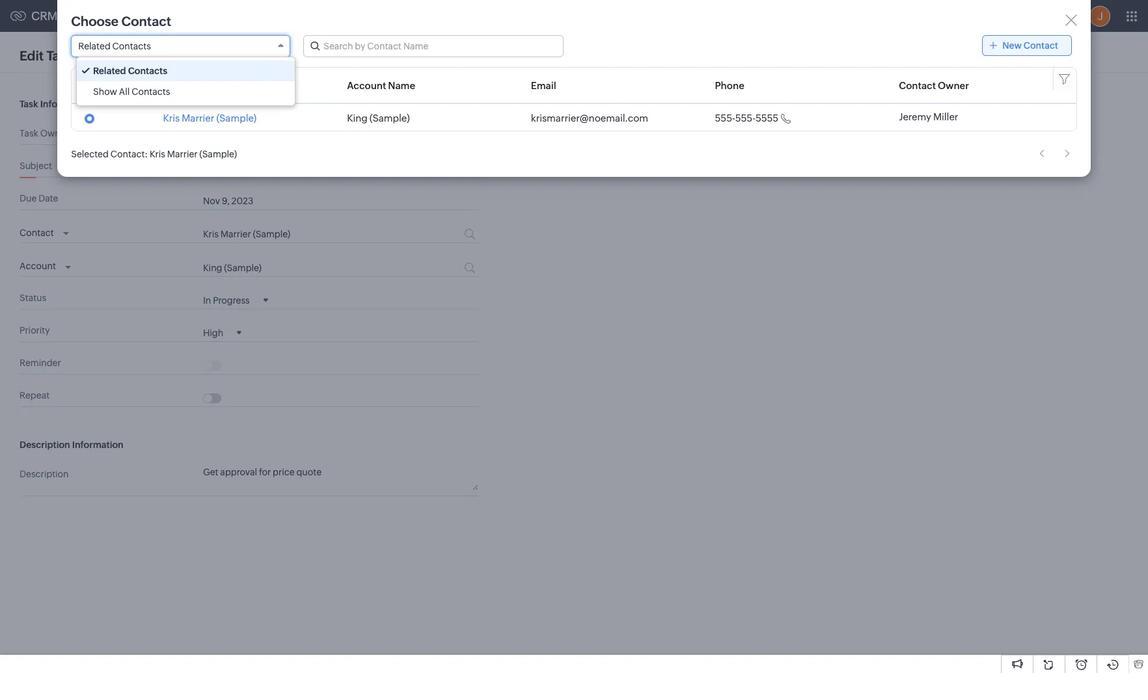 Task type: vqa. For each thing, say whether or not it's contained in the screenshot.
Related Contacts within field
yes



Task type: describe. For each thing, give the bounding box(es) containing it.
list box containing related contacts
[[77, 57, 295, 105]]

search element
[[976, 0, 1003, 32]]

(sample) down contact name at the top left of the page
[[216, 112, 257, 123]]

name for contact name
[[202, 80, 229, 91]]

profile image
[[1090, 6, 1111, 26]]

new contact
[[1003, 40, 1059, 51]]

contacts inside field
[[112, 41, 151, 51]]

repeat
[[20, 391, 50, 401]]

related inside related contacts field
[[78, 41, 111, 51]]

0 vertical spatial marrier
[[182, 112, 214, 123]]

date
[[39, 193, 58, 204]]

2 555- from the left
[[736, 112, 756, 123]]

contact for choose contact
[[122, 14, 171, 29]]

Get approval for price quote text field
[[203, 467, 479, 491]]

krismarrier@noemail.com
[[531, 112, 649, 123]]

1 vertical spatial jeremy
[[203, 131, 233, 141]]

information for task information
[[40, 99, 91, 109]]

(sample) right king
[[370, 112, 410, 123]]

selected
[[71, 149, 109, 159]]

0 vertical spatial kris
[[163, 112, 180, 123]]

priority
[[20, 325, 50, 336]]

home link
[[63, 0, 109, 32]]

show
[[93, 87, 117, 97]]

related contacts inside option
[[93, 66, 167, 76]]

edit task edit page layout
[[20, 48, 149, 63]]

due
[[20, 193, 37, 204]]

description for description
[[20, 469, 69, 480]]

1 horizontal spatial jeremy miller
[[899, 111, 959, 122]]

email
[[531, 80, 557, 91]]

contacts down layout
[[128, 66, 167, 76]]

(sample) down kris marrier (sample)
[[200, 149, 237, 159]]

0 vertical spatial task
[[47, 48, 73, 63]]

information for description information
[[72, 440, 123, 450]]

0 horizontal spatial miller
[[235, 131, 259, 141]]

choose
[[71, 14, 119, 29]]

1 vertical spatial marrier
[[167, 149, 198, 159]]

related contacts inside field
[[78, 41, 151, 51]]

5555
[[756, 112, 779, 123]]

task owner
[[20, 128, 69, 139]]

Related Contacts field
[[71, 35, 291, 57]]

Search by Contact Name text field
[[304, 36, 563, 57]]

phone
[[715, 80, 745, 91]]

edit inside edit task edit page layout
[[80, 52, 96, 62]]

0 horizontal spatial edit
[[20, 48, 44, 63]]

edit page layout link
[[80, 52, 149, 62]]

task for owner
[[20, 128, 38, 139]]

1 555- from the left
[[715, 112, 736, 123]]



Task type: locate. For each thing, give the bounding box(es) containing it.
king
[[347, 112, 368, 123]]

1 vertical spatial description
[[20, 469, 69, 480]]

1 vertical spatial related contacts
[[93, 66, 167, 76]]

miller
[[934, 111, 959, 122], [235, 131, 259, 141]]

contacts
[[166, 11, 204, 21], [112, 41, 151, 51], [128, 66, 167, 76], [132, 87, 170, 97]]

jeremy down contact owner
[[899, 111, 932, 122]]

description down the repeat
[[20, 440, 70, 450]]

0 horizontal spatial owner
[[40, 128, 69, 139]]

marrier
[[182, 112, 214, 123], [167, 149, 198, 159]]

name right the account
[[388, 80, 416, 91]]

navigation
[[1033, 145, 1078, 164]]

555-555-5555
[[715, 112, 779, 123]]

task
[[47, 48, 73, 63], [20, 99, 38, 109], [20, 128, 38, 139]]

task up subject
[[20, 128, 38, 139]]

kris right ":"
[[150, 149, 165, 159]]

information
[[40, 99, 91, 109], [72, 440, 123, 450]]

contact for selected contact : kris marrier (sample)
[[111, 149, 145, 159]]

owner for task owner
[[40, 128, 69, 139]]

1 vertical spatial kris
[[150, 149, 165, 159]]

1 name from the left
[[202, 80, 229, 91]]

1 vertical spatial task
[[20, 99, 38, 109]]

contact
[[122, 14, 171, 29], [1024, 40, 1059, 51], [163, 80, 200, 91], [899, 80, 936, 91], [111, 149, 145, 159]]

profile element
[[1082, 0, 1119, 32]]

contacts up layout
[[112, 41, 151, 51]]

crm link
[[10, 9, 58, 23]]

marrier right ":"
[[167, 149, 198, 159]]

jeremy down 'kris marrier (sample)' "link"
[[203, 131, 233, 141]]

0 vertical spatial related contacts
[[78, 41, 151, 51]]

related up page
[[78, 41, 111, 51]]

1 vertical spatial related
[[93, 66, 126, 76]]

description
[[20, 440, 70, 450], [20, 469, 69, 480]]

home
[[73, 11, 99, 21]]

new
[[1003, 40, 1022, 51]]

reminder
[[20, 358, 61, 368]]

status
[[20, 293, 46, 303]]

all
[[119, 87, 130, 97]]

contact for new contact
[[1024, 40, 1059, 51]]

0 horizontal spatial jeremy
[[203, 131, 233, 141]]

1 horizontal spatial owner
[[938, 80, 970, 91]]

jeremy miller
[[899, 111, 959, 122], [203, 131, 259, 141]]

owner for contact owner
[[938, 80, 970, 91]]

0 vertical spatial description
[[20, 440, 70, 450]]

contacts inside 'link'
[[166, 11, 204, 21]]

related contacts down layout
[[93, 66, 167, 76]]

0 horizontal spatial name
[[202, 80, 229, 91]]

None button
[[712, 45, 769, 66], [774, 45, 861, 66], [866, 45, 913, 66], [712, 45, 769, 66], [774, 45, 861, 66], [866, 45, 913, 66]]

0 horizontal spatial jeremy miller
[[203, 131, 259, 141]]

task down crm
[[47, 48, 73, 63]]

1 horizontal spatial jeremy
[[899, 111, 932, 122]]

:
[[145, 149, 148, 159]]

1 vertical spatial information
[[72, 440, 123, 450]]

subject
[[20, 161, 52, 171]]

contacts link
[[155, 0, 215, 32]]

1 horizontal spatial edit
[[80, 52, 96, 62]]

1 horizontal spatial miller
[[934, 111, 959, 122]]

related contacts
[[78, 41, 151, 51], [93, 66, 167, 76]]

task information
[[20, 99, 91, 109]]

0 vertical spatial owner
[[938, 80, 970, 91]]

name for account name
[[388, 80, 416, 91]]

layout
[[121, 52, 149, 62]]

description for description information
[[20, 440, 70, 450]]

(sample)
[[216, 112, 257, 123], [370, 112, 410, 123], [200, 149, 237, 159]]

description information
[[20, 440, 123, 450]]

show all contacts option
[[77, 81, 295, 102]]

related inside related contacts option
[[93, 66, 126, 76]]

1 vertical spatial miller
[[235, 131, 259, 141]]

0 vertical spatial related
[[78, 41, 111, 51]]

king (sample)
[[347, 112, 410, 123]]

0 vertical spatial jeremy
[[899, 111, 932, 122]]

jeremy miller down 'kris marrier (sample)' "link"
[[203, 131, 259, 141]]

1 vertical spatial jeremy miller
[[203, 131, 259, 141]]

crm
[[31, 9, 58, 23]]

account name
[[347, 80, 416, 91]]

contact name
[[163, 80, 229, 91]]

edit down crm link
[[20, 48, 44, 63]]

marketplace element
[[1030, 0, 1056, 32]]

jeremy
[[899, 111, 932, 122], [203, 131, 233, 141]]

selected contact : kris marrier (sample)
[[71, 149, 237, 159]]

related contacts up edit page layout link
[[78, 41, 151, 51]]

kris
[[163, 112, 180, 123], [150, 149, 165, 159]]

name
[[202, 80, 229, 91], [388, 80, 416, 91]]

contacts right all
[[132, 87, 170, 97]]

1 horizontal spatial name
[[388, 80, 416, 91]]

owner
[[938, 80, 970, 91], [40, 128, 69, 139]]

name up kris marrier (sample)
[[202, 80, 229, 91]]

1 vertical spatial owner
[[40, 128, 69, 139]]

marrier down show all contacts option in the top left of the page
[[182, 112, 214, 123]]

1 description from the top
[[20, 440, 70, 450]]

leads link
[[109, 0, 155, 32]]

kris marrier (sample) link
[[163, 112, 257, 123]]

related down page
[[93, 66, 126, 76]]

miller down contact owner
[[934, 111, 959, 122]]

contact owner
[[899, 80, 970, 91]]

555-
[[715, 112, 736, 123], [736, 112, 756, 123]]

account
[[347, 80, 386, 91]]

page
[[98, 52, 119, 62]]

miller down kris marrier (sample)
[[235, 131, 259, 141]]

kris down show all contacts option in the top left of the page
[[163, 112, 180, 123]]

description down description information
[[20, 469, 69, 480]]

0 vertical spatial information
[[40, 99, 91, 109]]

due date
[[20, 193, 58, 204]]

None text field
[[203, 229, 415, 240]]

task for information
[[20, 99, 38, 109]]

2 vertical spatial task
[[20, 128, 38, 139]]

0 vertical spatial jeremy miller
[[899, 111, 959, 122]]

0 vertical spatial miller
[[934, 111, 959, 122]]

choose contact
[[71, 14, 171, 29]]

contacts up related contacts field
[[166, 11, 204, 21]]

edit left page
[[80, 52, 96, 62]]

related
[[78, 41, 111, 51], [93, 66, 126, 76]]

kris marrier (sample)
[[163, 112, 257, 123]]

edit
[[20, 48, 44, 63], [80, 52, 96, 62]]

2 description from the top
[[20, 469, 69, 480]]

related contacts option
[[77, 61, 295, 81]]

None text field
[[203, 163, 479, 174], [203, 263, 415, 273], [203, 163, 479, 174], [203, 263, 415, 273]]

task up task owner
[[20, 99, 38, 109]]

2 name from the left
[[388, 80, 416, 91]]

list box
[[77, 57, 295, 105]]

jeremy miller down contact owner
[[899, 111, 959, 122]]

mmm d, yyyy text field
[[203, 196, 437, 206]]

show all contacts
[[93, 87, 170, 97]]

leads
[[120, 11, 145, 21]]



